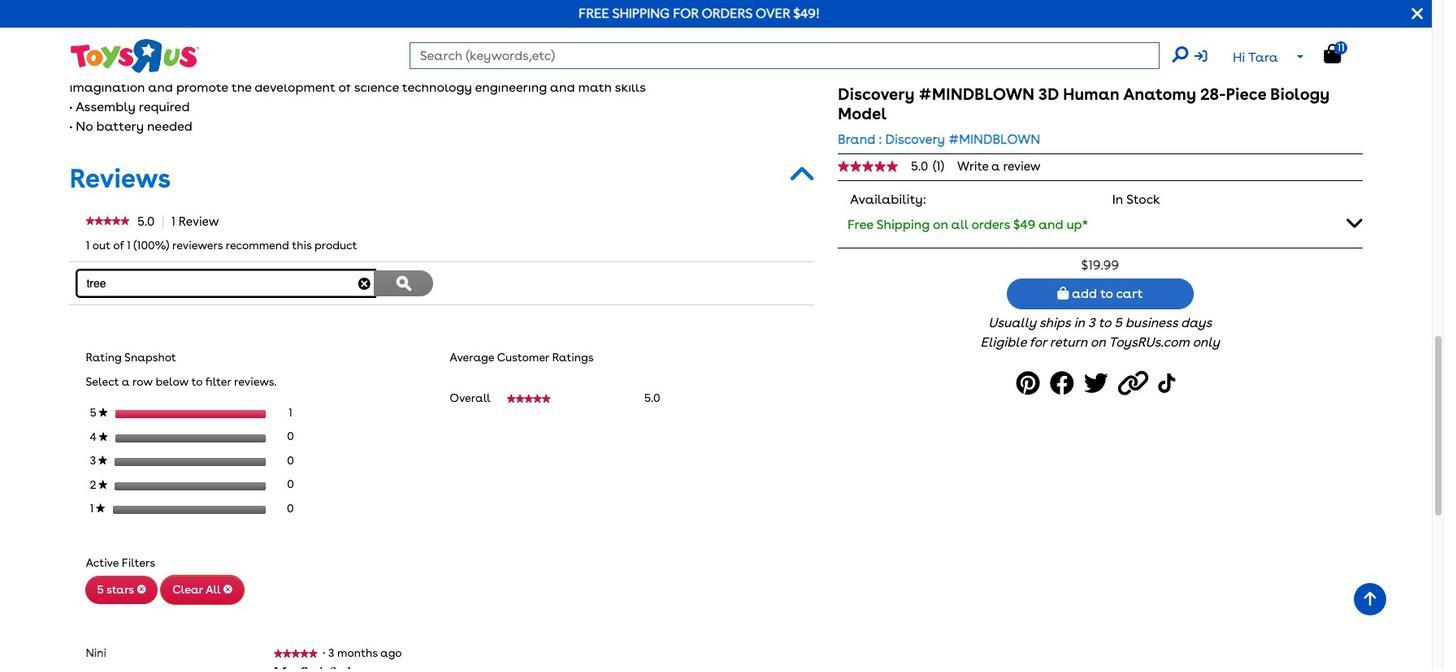 Task type: describe. For each thing, give the bounding box(es) containing it.
0 vertical spatial discovery
[[838, 85, 915, 104]]

★ for 4
[[99, 432, 108, 441]]

reviews link
[[69, 162, 171, 194]]

stock
[[1126, 192, 1160, 207]]

hi tara button
[[1194, 42, 1314, 73]]

free
[[579, 6, 609, 21]]

$49!
[[793, 6, 820, 21]]

free shipping on all orders $49 and up* button
[[838, 206, 1363, 241]]

(1)
[[933, 159, 944, 174]]

ϙ button
[[375, 271, 433, 297]]

Search topics and reviews search region search field
[[69, 263, 442, 305]]

biology
[[1270, 85, 1330, 104]]

1 for ★
[[90, 503, 96, 516]]

all
[[206, 584, 220, 597]]

sign in image
[[1194, 50, 1207, 63]]

✘ for all
[[223, 585, 232, 594]]

(100%)
[[134, 239, 169, 252]]

brand : discovery #mindblown link
[[838, 130, 1041, 150]]

stars
[[106, 584, 134, 597]]

2 vertical spatial 5.0
[[644, 392, 660, 405]]

11 link
[[1324, 41, 1358, 64]]

1 vertical spatial discovery
[[885, 132, 945, 147]]

shopping bag image for 'add to cart' button at right top
[[1058, 287, 1069, 300]]

filter
[[205, 375, 231, 388]]

write a review button
[[957, 159, 1041, 174]]

write
[[957, 159, 989, 174]]

in stock
[[1113, 192, 1160, 207]]

up*
[[1067, 217, 1088, 232]]

$49
[[1013, 217, 1036, 232]]

select
[[86, 375, 119, 388]]

5 stars ✘
[[97, 584, 146, 597]]

3 ★
[[90, 455, 107, 468]]

average
[[450, 351, 494, 364]]

in
[[1113, 192, 1123, 207]]

over
[[756, 6, 790, 21]]

to inside button
[[1100, 286, 1113, 302]]

review
[[1003, 159, 1041, 174]]

reviewers
[[172, 239, 223, 252]]

5 for stars
[[97, 584, 104, 597]]

average customer ratings
[[450, 351, 594, 364]]

add to cart
[[1069, 286, 1143, 302]]

1 review
[[171, 214, 219, 229]]

2 ★
[[90, 479, 107, 492]]

★ for 5
[[99, 408, 108, 417]]

create a pinterest pin for discovery #mindblown 3d human anatomy 28-piece biology model image
[[1016, 366, 1045, 402]]

4 ★
[[90, 431, 108, 444]]

model
[[838, 104, 887, 124]]

5.0 (1)
[[911, 159, 944, 174]]

11
[[1338, 41, 1345, 53]]

all
[[951, 217, 969, 232]]

· 3 months ago
[[323, 647, 408, 660]]

Search topics and reviews text field
[[78, 271, 375, 297]]

row
[[132, 375, 153, 388]]

share a link to discovery #mindblown 3d human anatomy 28-piece biology model on twitter image
[[1084, 366, 1113, 402]]

★ for 3
[[98, 456, 107, 465]]

★ for 1
[[96, 504, 105, 513]]

piece
[[1226, 85, 1266, 104]]

free shipping for orders over $49! link
[[579, 6, 820, 21]]

reviews
[[69, 162, 171, 194]]

Enter Keyword or Item No. search field
[[409, 42, 1159, 69]]

0 vertical spatial #mindblown
[[919, 85, 1035, 104]]

write a review
[[957, 159, 1041, 174]]

5 inside usually ships in 3 to 5 business days eligible for return on toysrus.com only
[[1115, 316, 1122, 331]]

✘ button
[[358, 275, 371, 294]]

0 for 4
[[287, 430, 294, 443]]

1 vertical spatial 3
[[90, 455, 98, 468]]

overall
[[450, 392, 491, 405]]

tiktok image
[[1158, 366, 1179, 402]]

1 vertical spatial 5.0
[[137, 214, 155, 229]]

add
[[1072, 286, 1097, 302]]

select a row below to filter reviews.
[[86, 375, 277, 388]]

recommend
[[226, 239, 289, 252]]

usually ships in 3 to 5 business days eligible for return on toysrus.com only
[[981, 316, 1220, 350]]

1 ★
[[90, 503, 105, 516]]

5 ★
[[90, 407, 108, 420]]

4
[[90, 431, 99, 444]]

close button image
[[1412, 5, 1423, 23]]

in
[[1074, 316, 1085, 331]]

out
[[92, 239, 110, 252]]

0 for 2
[[287, 478, 294, 491]]

2
[[90, 479, 99, 492]]

1 for review
[[171, 214, 176, 229]]

for
[[1030, 335, 1047, 350]]

for
[[673, 6, 699, 21]]

and
[[1039, 217, 1064, 232]]

active filters
[[86, 557, 155, 570]]



Task type: locate. For each thing, give the bounding box(es) containing it.
5 for ★
[[90, 407, 99, 420]]

to for reviews.
[[191, 375, 203, 388]]

0 for 1
[[287, 502, 294, 515]]

to for business
[[1098, 316, 1111, 331]]

★★★★★
[[86, 216, 130, 225], [86, 216, 130, 225], [507, 395, 551, 404], [507, 395, 551, 404], [274, 650, 318, 659], [274, 650, 318, 659]]

to inside usually ships in 3 to 5 business days eligible for return on toysrus.com only
[[1098, 316, 1111, 331]]

toys r us image
[[69, 38, 200, 74]]

customer
[[497, 351, 549, 364]]

below
[[156, 375, 189, 388]]

ratings
[[552, 351, 594, 364]]

orders
[[702, 6, 753, 21]]

1 horizontal spatial on
[[1091, 335, 1106, 350]]

0 vertical spatial 5
[[1115, 316, 1122, 331]]

★ up 4 ★
[[99, 408, 108, 417]]

5 up 4
[[90, 407, 99, 420]]

3 right in
[[1088, 316, 1095, 331]]

filters
[[122, 557, 155, 570]]

✘ inside search topics and reviews search region search field
[[358, 278, 371, 290]]

0 vertical spatial on
[[933, 217, 948, 232]]

★ inside 3 ★
[[98, 456, 107, 465]]

of
[[113, 239, 124, 252]]

✘ right all
[[223, 585, 232, 594]]

brand
[[838, 132, 876, 147]]

1
[[171, 214, 176, 229], [86, 239, 90, 252], [127, 239, 131, 252], [289, 406, 293, 419], [90, 503, 96, 516]]

1 out of 1 (100%) reviewers recommend this product
[[86, 239, 357, 252]]

ϙ
[[396, 276, 412, 291]]

shopping bag image for the 11 link
[[1324, 44, 1341, 63]]

eligible
[[981, 335, 1026, 350]]

★ inside 5 ★
[[99, 408, 108, 417]]

★ inside 2 ★
[[99, 480, 107, 489]]

ships
[[1039, 316, 1071, 331]]

#mindblown
[[919, 85, 1035, 104], [948, 132, 1041, 147]]

3 right ·
[[328, 647, 334, 660]]

✘ right stars
[[137, 585, 146, 594]]

2 horizontal spatial ✘
[[358, 278, 371, 290]]

ago
[[380, 647, 402, 660]]

clear all ✘
[[172, 584, 232, 597]]

✘
[[358, 278, 371, 290], [137, 585, 146, 594], [223, 585, 232, 594]]

on left all
[[933, 217, 948, 232]]

3 up 2
[[90, 455, 98, 468]]

0 vertical spatial 3
[[1088, 316, 1095, 331]]

0 horizontal spatial a
[[122, 375, 130, 388]]

0 vertical spatial to
[[1100, 286, 1113, 302]]

1 vertical spatial 5
[[90, 407, 99, 420]]

2 vertical spatial to
[[191, 375, 203, 388]]

0 vertical spatial shopping bag image
[[1324, 44, 1341, 63]]

0 horizontal spatial on
[[933, 217, 948, 232]]

★ down 5 ★
[[99, 432, 108, 441]]

days
[[1181, 316, 1212, 331]]

1 vertical spatial on
[[1091, 335, 1106, 350]]

#mindblown up write a review
[[948, 132, 1041, 147]]

discovery #mindblown 3d human anatomy 28-piece biology model brand : discovery #mindblown
[[838, 85, 1330, 147]]

human
[[1063, 85, 1120, 104]]

1 vertical spatial #mindblown
[[948, 132, 1041, 147]]

1 horizontal spatial shopping bag image
[[1324, 44, 1341, 63]]

0 horizontal spatial shopping bag image
[[1058, 287, 1069, 300]]

3 inside usually ships in 3 to 5 business days eligible for return on toysrus.com only
[[1088, 316, 1095, 331]]

to left filter
[[191, 375, 203, 388]]

discovery
[[838, 85, 915, 104], [885, 132, 945, 147]]

5 left stars
[[97, 584, 104, 597]]

only
[[1193, 335, 1220, 350]]

shipping
[[612, 6, 670, 21]]

shopping bag image left add
[[1058, 287, 1069, 300]]

hi
[[1233, 50, 1245, 65]]

0 vertical spatial 5.0
[[911, 159, 928, 174]]

·
[[323, 647, 325, 660]]

on
[[933, 217, 948, 232], [1091, 335, 1106, 350]]

a
[[992, 159, 1000, 174], [122, 375, 130, 388]]

★ down 3 ★
[[99, 480, 107, 489]]

✘ inside clear all ✘
[[223, 585, 232, 594]]

shopping bag image up the biology
[[1324, 44, 1341, 63]]

active
[[86, 557, 119, 570]]

reviews.
[[234, 375, 277, 388]]

2 vertical spatial 3
[[328, 647, 334, 660]]

availability:
[[850, 192, 926, 207]]

✘ for stars
[[137, 585, 146, 594]]

rating snapshot
[[86, 351, 176, 364]]

5
[[1115, 316, 1122, 331], [90, 407, 99, 420], [97, 584, 104, 597]]

1 horizontal spatial ✘
[[223, 585, 232, 594]]

shopping bag image
[[1324, 44, 1341, 63], [1058, 287, 1069, 300]]

3d
[[1039, 85, 1059, 104]]

None search field
[[409, 42, 1188, 69]]

#mindblown up brand : discovery #mindblown link
[[919, 85, 1035, 104]]

0
[[287, 430, 294, 443], [287, 454, 294, 467], [287, 478, 294, 491], [287, 502, 294, 515]]

0 for 3
[[287, 454, 294, 467]]

28-
[[1200, 85, 1226, 104]]

★
[[99, 408, 108, 417], [99, 432, 108, 441], [98, 456, 107, 465], [99, 480, 107, 489], [96, 504, 105, 513]]

5.0
[[911, 159, 928, 174], [137, 214, 155, 229], [644, 392, 660, 405]]

1 review link
[[171, 214, 228, 229]]

1 horizontal spatial a
[[992, 159, 1000, 174]]

4 0 from the top
[[287, 502, 294, 515]]

✘ left ϙ button on the left top
[[358, 278, 371, 290]]

this
[[292, 239, 312, 252]]

0 horizontal spatial 3
[[90, 455, 98, 468]]

0 vertical spatial a
[[992, 159, 1000, 174]]

shopping bag image inside the 11 link
[[1324, 44, 1341, 63]]

:
[[879, 132, 882, 147]]

product
[[315, 239, 357, 252]]

discovery up :
[[838, 85, 915, 104]]

anatomy
[[1123, 85, 1196, 104]]

snapshot
[[124, 351, 176, 364]]

cart
[[1116, 286, 1143, 302]]

2 horizontal spatial 3
[[1088, 316, 1095, 331]]

clear
[[172, 584, 203, 597]]

hi tara
[[1233, 50, 1278, 65]]

★ inside 4 ★
[[99, 432, 108, 441]]

★ for 2
[[99, 480, 107, 489]]

2 0 from the top
[[287, 454, 294, 467]]

on inside usually ships in 3 to 5 business days eligible for return on toysrus.com only
[[1091, 335, 1106, 350]]

months
[[337, 647, 378, 660]]

a for write
[[992, 159, 1000, 174]]

share discovery #mindblown 3d human anatomy 28-piece biology model on facebook image
[[1050, 366, 1079, 402]]

shopping bag image inside 'add to cart' button
[[1058, 287, 1069, 300]]

on right the return
[[1091, 335, 1106, 350]]

review
[[179, 214, 219, 229]]

discovery up "5.0 (1)"
[[885, 132, 945, 147]]

usually
[[989, 316, 1036, 331]]

★ down 4 ★
[[98, 456, 107, 465]]

free shipping on all orders $49 and up*
[[848, 217, 1088, 232]]

to right in
[[1098, 316, 1111, 331]]

tara
[[1248, 50, 1278, 65]]

on inside dropdown button
[[933, 217, 948, 232]]

0 horizontal spatial ✘
[[137, 585, 146, 594]]

business
[[1125, 316, 1178, 331]]

★ inside 1 ★
[[96, 504, 105, 513]]

a left row
[[122, 375, 130, 388]]

1 horizontal spatial 3
[[328, 647, 334, 660]]

5 down 'cart'
[[1115, 316, 1122, 331]]

free shipping for orders over $49!
[[579, 6, 820, 21]]

a for select
[[122, 375, 130, 388]]

add to cart button
[[1007, 279, 1194, 310]]

1 vertical spatial to
[[1098, 316, 1111, 331]]

copy a link to discovery #mindblown 3d human anatomy 28-piece biology model image
[[1118, 366, 1153, 402]]

free
[[848, 217, 874, 232]]

shipping
[[877, 217, 930, 232]]

3 0 from the top
[[287, 478, 294, 491]]

toysrus.com
[[1109, 335, 1190, 350]]

✘ inside 5 stars ✘
[[137, 585, 146, 594]]

1 0 from the top
[[287, 430, 294, 443]]

rating
[[86, 351, 122, 364]]

to right add
[[1100, 286, 1113, 302]]

1 vertical spatial a
[[122, 375, 130, 388]]

2 vertical spatial 5
[[97, 584, 104, 597]]

1 vertical spatial shopping bag image
[[1058, 287, 1069, 300]]

★ down 2 ★
[[96, 504, 105, 513]]

0 horizontal spatial 5.0
[[137, 214, 155, 229]]

1 for out
[[86, 239, 90, 252]]

a right write
[[992, 159, 1000, 174]]

nini
[[86, 647, 107, 660]]

orders
[[972, 217, 1010, 232]]

1 horizontal spatial 5.0
[[644, 392, 660, 405]]

$19.99
[[1081, 257, 1119, 273]]

2 horizontal spatial 5.0
[[911, 159, 928, 174]]

return
[[1050, 335, 1088, 350]]



Task type: vqa. For each thing, say whether or not it's contained in the screenshot.
"Cart"
yes



